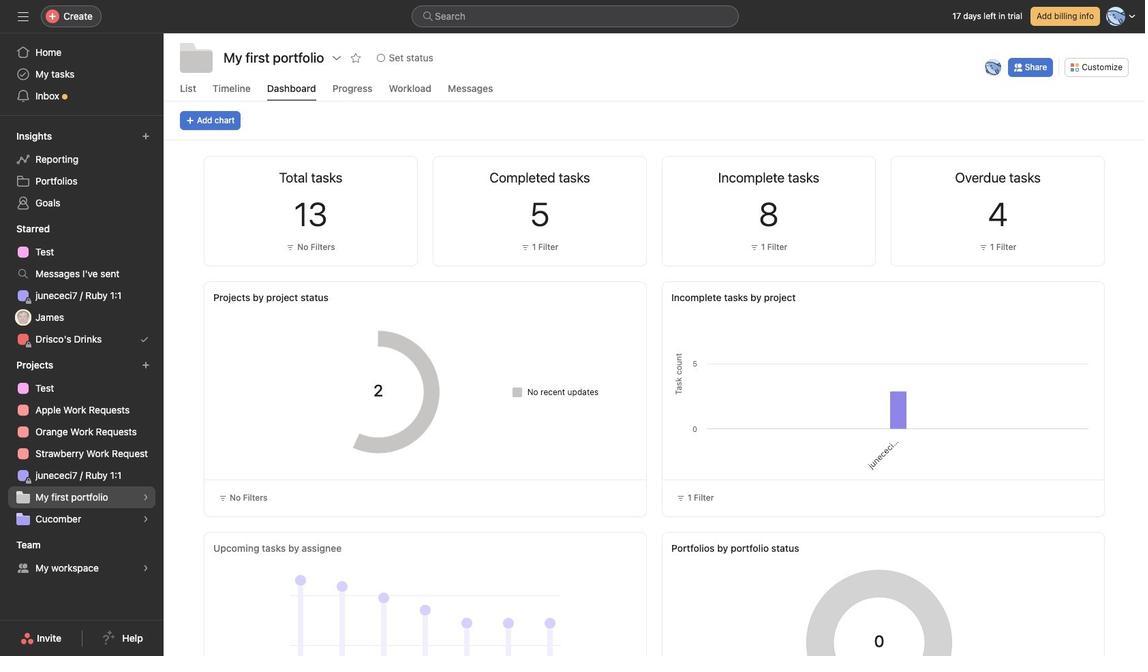 Task type: locate. For each thing, give the bounding box(es) containing it.
teams element
[[0, 533, 164, 582]]

see details, cucomber image
[[142, 515, 150, 524]]

starred element
[[0, 217, 164, 353]]

hide sidebar image
[[18, 11, 29, 22]]

see details, my first portfolio image
[[142, 494, 150, 502]]

list box
[[412, 5, 739, 27]]



Task type: vqa. For each thing, say whether or not it's contained in the screenshot.
Teams ELEMENT
yes



Task type: describe. For each thing, give the bounding box(es) containing it.
see details, my workspace image
[[142, 565, 150, 573]]

add to starred image
[[350, 53, 361, 63]]

show options image
[[331, 53, 342, 63]]

new project or portfolio image
[[142, 361, 150, 370]]

new insights image
[[142, 132, 150, 140]]

insights element
[[0, 124, 164, 217]]

projects element
[[0, 353, 164, 533]]

global element
[[0, 33, 164, 115]]



